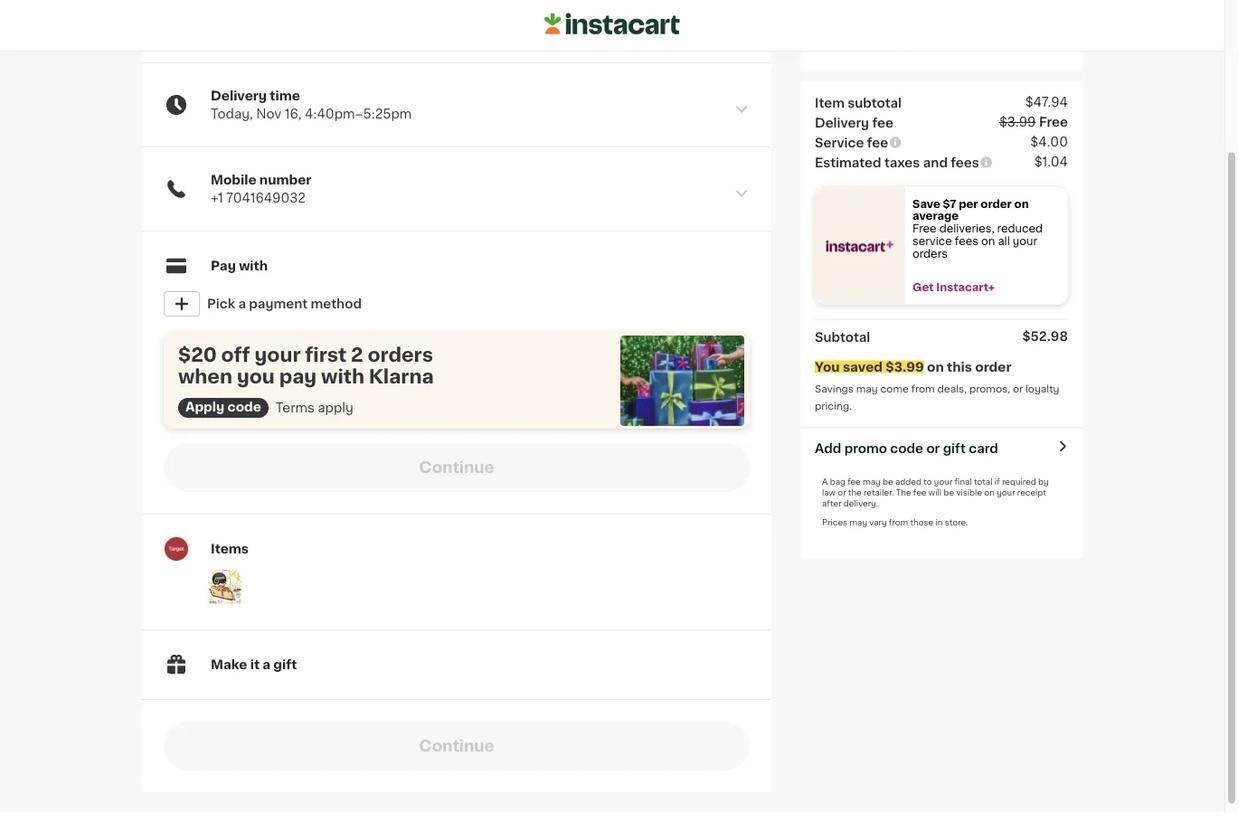 Task type: describe. For each thing, give the bounding box(es) containing it.
pay with
[[211, 260, 268, 272]]

fee up the
[[848, 478, 861, 486]]

free inside save $7 per order on average free deliveries, reduced service fees on all your orders
[[913, 223, 937, 234]]

code inside add promo code or gift card 'button'
[[891, 442, 924, 455]]

or inside savings may come from deals, promos, or loyalty pricing.
[[1013, 384, 1023, 394]]

delivery for delivery fee
[[815, 116, 870, 129]]

your inside place your order with peace of mind.
[[905, 23, 935, 35]]

it
[[250, 659, 260, 671]]

$47.94
[[1026, 95, 1069, 108]]

a inside button
[[238, 298, 246, 310]]

pay
[[211, 260, 236, 272]]

terms apply
[[276, 402, 353, 414]]

service fee
[[815, 136, 889, 149]]

$3.99 free
[[1000, 115, 1069, 128]]

pick
[[207, 298, 235, 310]]

in
[[936, 518, 943, 527]]

0 horizontal spatial be
[[883, 478, 894, 486]]

delivery fee
[[815, 116, 894, 129]]

come
[[881, 384, 909, 394]]

visible
[[957, 489, 983, 497]]

today,
[[211, 108, 253, 120]]

store.
[[945, 518, 968, 527]]

service
[[815, 136, 864, 149]]

vary
[[870, 518, 887, 527]]

$52.98
[[1023, 330, 1069, 342]]

added
[[896, 478, 922, 486]]

pay
[[279, 367, 317, 386]]

+1
[[211, 192, 223, 204]]

fee down to
[[914, 489, 927, 497]]

$20
[[178, 345, 217, 364]]

you saved $3.99 on this order
[[815, 361, 1012, 373]]

add
[[815, 442, 842, 455]]

to
[[924, 478, 932, 486]]

$4.00
[[1031, 135, 1069, 148]]

item
[[815, 96, 845, 109]]

save
[[913, 198, 941, 209]]

gift inside 'button'
[[943, 442, 966, 455]]

mobile number image
[[734, 185, 750, 202]]

orders inside save $7 per order on average free deliveries, reduced service fees on all your orders
[[913, 248, 948, 259]]

on left this
[[927, 361, 944, 373]]

or inside add promo code or gift card 'button'
[[927, 442, 940, 455]]

place
[[866, 23, 902, 35]]

pricing.
[[815, 401, 852, 411]]

deals,
[[938, 384, 967, 394]]

promo
[[845, 442, 888, 455]]

your up will
[[934, 478, 953, 486]]

make it a gift
[[211, 659, 297, 671]]

1 vertical spatial gift
[[274, 659, 297, 671]]

edwards® turtle pie image
[[207, 569, 243, 605]]

taxes
[[885, 156, 920, 169]]

when
[[178, 367, 233, 386]]

delivery time image
[[734, 101, 750, 118]]

your down if
[[997, 489, 1016, 497]]

may for vary
[[850, 518, 868, 527]]

or inside a bag fee may be added to your final total if required by law or the retailer. the fee will be visible on your receipt after delivery.
[[838, 489, 846, 497]]

0 vertical spatial code
[[228, 401, 261, 413]]

order inside place your order with peace of mind.
[[938, 23, 973, 35]]

retailer.
[[864, 489, 894, 497]]

on up the reduced
[[1015, 198, 1029, 209]]

bag
[[830, 478, 846, 486]]

estimated taxes and fees
[[815, 156, 980, 169]]

mobile
[[211, 174, 257, 186]]

off
[[221, 345, 250, 364]]

place your order with peace of mind.
[[866, 23, 1065, 53]]

order inside save $7 per order on average free deliveries, reduced service fees on all your orders
[[981, 198, 1012, 209]]

make
[[211, 659, 247, 671]]

1 horizontal spatial a
[[263, 659, 271, 671]]

apply
[[318, 402, 353, 414]]

prices
[[822, 518, 848, 527]]

you
[[237, 367, 275, 386]]

you
[[815, 361, 840, 373]]

terms
[[276, 402, 315, 414]]

after
[[822, 499, 842, 508]]

receipt
[[1018, 489, 1047, 497]]

fee down the subtotal
[[873, 116, 894, 129]]

first
[[305, 345, 347, 364]]

required
[[1002, 478, 1037, 486]]

$1.04
[[1035, 155, 1069, 168]]

subtotal
[[815, 331, 871, 343]]

get instacart+
[[913, 282, 995, 293]]

apply
[[185, 401, 225, 413]]

total
[[974, 478, 993, 486]]

add promo code or gift card button
[[815, 439, 999, 457]]

saved
[[843, 361, 883, 373]]

average
[[913, 211, 959, 221]]

your inside $20 off your first 2 orders when you pay with klarna
[[255, 345, 301, 364]]

instacart+
[[937, 282, 995, 293]]



Task type: locate. For each thing, give the bounding box(es) containing it.
or left loyalty on the top of page
[[1013, 384, 1023, 394]]

1 horizontal spatial free
[[1040, 115, 1069, 128]]

order right place
[[938, 23, 973, 35]]

0 vertical spatial fees
[[951, 156, 980, 169]]

will
[[929, 489, 942, 497]]

0 vertical spatial be
[[883, 478, 894, 486]]

0 horizontal spatial code
[[228, 401, 261, 413]]

service
[[913, 236, 953, 246]]

$3.99 down $47.94
[[1000, 115, 1036, 128]]

fees down deliveries,
[[955, 236, 979, 246]]

0 vertical spatial from
[[912, 384, 935, 394]]

from
[[912, 384, 935, 394], [889, 518, 908, 527]]

home image
[[545, 10, 680, 38]]

more info about 100% satisfaction guarantee image
[[904, 39, 919, 53]]

0 vertical spatial or
[[1013, 384, 1023, 394]]

orders inside $20 off your first 2 orders when you pay with klarna
[[368, 345, 433, 364]]

get
[[913, 282, 934, 293]]

gift left card
[[943, 442, 966, 455]]

orders up klarna
[[368, 345, 433, 364]]

1 horizontal spatial or
[[927, 442, 940, 455]]

get instacart+ button
[[906, 281, 1069, 294]]

or up to
[[927, 442, 940, 455]]

from for deals,
[[912, 384, 935, 394]]

2
[[351, 345, 363, 364]]

with inside $20 off your first 2 orders when you pay with klarna
[[321, 367, 365, 386]]

with down 2
[[321, 367, 365, 386]]

1 vertical spatial fees
[[955, 236, 979, 246]]

a
[[238, 298, 246, 310], [263, 659, 271, 671]]

order right per
[[981, 198, 1012, 209]]

1 horizontal spatial gift
[[943, 442, 966, 455]]

may
[[857, 384, 878, 394], [863, 478, 881, 486], [850, 518, 868, 527]]

1 horizontal spatial delivery
[[815, 116, 870, 129]]

your down the reduced
[[1013, 236, 1038, 246]]

free
[[1040, 115, 1069, 128], [913, 223, 937, 234]]

1 vertical spatial $3.99
[[886, 361, 924, 373]]

apply code
[[185, 401, 261, 413]]

fees inside save $7 per order on average free deliveries, reduced service fees on all your orders
[[955, 236, 979, 246]]

save $7 per order on average free deliveries, reduced service fees on all your orders
[[913, 198, 1046, 259]]

0 horizontal spatial free
[[913, 223, 937, 234]]

delivery up service
[[815, 116, 870, 129]]

by
[[1039, 478, 1049, 486]]

delivery for delivery time today, nov 16, 4:40pm–5:25pm
[[211, 90, 267, 102]]

0 vertical spatial delivery
[[211, 90, 267, 102]]

be
[[883, 478, 894, 486], [944, 489, 955, 497]]

from inside savings may come from deals, promos, or loyalty pricing.
[[912, 384, 935, 394]]

0 horizontal spatial $3.99
[[886, 361, 924, 373]]

0 horizontal spatial orders
[[368, 345, 433, 364]]

on inside a bag fee may be added to your final total if required by law or the retailer. the fee will be visible on your receipt after delivery.
[[985, 489, 995, 497]]

from for those
[[889, 518, 908, 527]]

on left 'all'
[[982, 236, 996, 246]]

free up service
[[913, 223, 937, 234]]

order up promos,
[[976, 361, 1012, 373]]

time
[[270, 90, 300, 102]]

4:40pm–5:25pm
[[305, 108, 412, 120]]

or
[[1013, 384, 1023, 394], [927, 442, 940, 455], [838, 489, 846, 497]]

may inside a bag fee may be added to your final total if required by law or the retailer. the fee will be visible on your receipt after delivery.
[[863, 478, 881, 486]]

1 horizontal spatial be
[[944, 489, 955, 497]]

this
[[947, 361, 973, 373]]

may up retailer.
[[863, 478, 881, 486]]

7041649032
[[226, 192, 306, 204]]

be right will
[[944, 489, 955, 497]]

add promo code or gift card
[[815, 442, 999, 455]]

2 vertical spatial or
[[838, 489, 846, 497]]

1 vertical spatial or
[[927, 442, 940, 455]]

may inside savings may come from deals, promos, or loyalty pricing.
[[857, 384, 878, 394]]

fees
[[951, 156, 980, 169], [955, 236, 979, 246]]

1 horizontal spatial $3.99
[[1000, 115, 1036, 128]]

pick a payment method button
[[164, 286, 750, 322]]

$7
[[943, 198, 957, 209]]

mind.
[[866, 41, 902, 53]]

with inside place your order with peace of mind.
[[977, 23, 1004, 35]]

1 vertical spatial be
[[944, 489, 955, 497]]

law
[[822, 489, 836, 497]]

loyalty
[[1026, 384, 1060, 394]]

promos,
[[970, 384, 1011, 394]]

1 vertical spatial order
[[981, 198, 1012, 209]]

prices may vary from those in store.
[[822, 518, 968, 527]]

2 horizontal spatial with
[[977, 23, 1004, 35]]

estimated
[[815, 156, 882, 169]]

a right it
[[263, 659, 271, 671]]

1 vertical spatial with
[[239, 260, 268, 272]]

fee up 'estimated taxes and fees'
[[868, 136, 889, 149]]

0 vertical spatial $3.99
[[1000, 115, 1036, 128]]

payment
[[249, 298, 308, 310]]

your inside save $7 per order on average free deliveries, reduced service fees on all your orders
[[1013, 236, 1038, 246]]

may for come
[[857, 384, 878, 394]]

your up pay
[[255, 345, 301, 364]]

0 horizontal spatial or
[[838, 489, 846, 497]]

of
[[1051, 23, 1065, 35]]

fees right and
[[951, 156, 980, 169]]

1 horizontal spatial code
[[891, 442, 924, 455]]

a
[[822, 478, 828, 486]]

1 vertical spatial a
[[263, 659, 271, 671]]

2 vertical spatial order
[[976, 361, 1012, 373]]

2 vertical spatial may
[[850, 518, 868, 527]]

savings may come from deals, promos, or loyalty pricing.
[[815, 384, 1062, 411]]

with right pay
[[239, 260, 268, 272]]

0 vertical spatial may
[[857, 384, 878, 394]]

$20 off your first 2 orders when you pay with klarna
[[178, 345, 434, 386]]

number
[[260, 174, 312, 186]]

0 horizontal spatial from
[[889, 518, 908, 527]]

your up more info about 100% satisfaction guarantee icon
[[905, 23, 935, 35]]

those
[[911, 518, 934, 527]]

0 vertical spatial with
[[977, 23, 1004, 35]]

may down saved
[[857, 384, 878, 394]]

a right pick
[[238, 298, 246, 310]]

card
[[969, 442, 999, 455]]

0 vertical spatial a
[[238, 298, 246, 310]]

delivery time today, nov 16, 4:40pm–5:25pm
[[211, 90, 412, 120]]

delivery.
[[844, 499, 879, 508]]

deliveries,
[[940, 223, 995, 234]]

1 horizontal spatial orders
[[913, 248, 948, 259]]

item subtotal
[[815, 96, 902, 109]]

from right vary on the right of page
[[889, 518, 908, 527]]

and
[[924, 156, 948, 169]]

$3.99 up come
[[886, 361, 924, 373]]

gift
[[943, 442, 966, 455], [274, 659, 297, 671]]

code
[[228, 401, 261, 413], [891, 442, 924, 455]]

on
[[1015, 198, 1029, 209], [982, 236, 996, 246], [927, 361, 944, 373], [985, 489, 995, 497]]

1 vertical spatial from
[[889, 518, 908, 527]]

1 vertical spatial free
[[913, 223, 937, 234]]

1 vertical spatial code
[[891, 442, 924, 455]]

on down total
[[985, 489, 995, 497]]

0 vertical spatial gift
[[943, 442, 966, 455]]

code up added
[[891, 442, 924, 455]]

if
[[995, 478, 1000, 486]]

all
[[998, 236, 1010, 246]]

2 vertical spatial with
[[321, 367, 365, 386]]

orders down service
[[913, 248, 948, 259]]

0 vertical spatial order
[[938, 23, 973, 35]]

1 horizontal spatial with
[[321, 367, 365, 386]]

or down bag
[[838, 489, 846, 497]]

1 vertical spatial orders
[[368, 345, 433, 364]]

free up $4.00
[[1040, 115, 1069, 128]]

may down delivery. at the bottom
[[850, 518, 868, 527]]

1 vertical spatial delivery
[[815, 116, 870, 129]]

1 horizontal spatial from
[[912, 384, 935, 394]]

be up retailer.
[[883, 478, 894, 486]]

code down you
[[228, 401, 261, 413]]

nov
[[256, 108, 281, 120]]

a bag fee may be added to your final total if required by law or the retailer. the fee will be visible on your receipt after delivery.
[[822, 478, 1049, 508]]

per
[[959, 198, 979, 209]]

order
[[938, 23, 973, 35], [981, 198, 1012, 209], [976, 361, 1012, 373]]

0 horizontal spatial delivery
[[211, 90, 267, 102]]

final
[[955, 478, 972, 486]]

subtotal
[[848, 96, 902, 109]]

klarna
[[369, 367, 434, 386]]

2 horizontal spatial or
[[1013, 384, 1023, 394]]

with left peace
[[977, 23, 1004, 35]]

method
[[311, 298, 362, 310]]

0 vertical spatial free
[[1040, 115, 1069, 128]]

your
[[905, 23, 935, 35], [1013, 236, 1038, 246], [255, 345, 301, 364], [934, 478, 953, 486], [997, 489, 1016, 497]]

delivery
[[211, 90, 267, 102], [815, 116, 870, 129]]

1 vertical spatial may
[[863, 478, 881, 486]]

items
[[211, 543, 249, 556]]

the
[[896, 489, 912, 497]]

savings
[[815, 384, 854, 394]]

delivery up today,
[[211, 90, 267, 102]]

0 vertical spatial orders
[[913, 248, 948, 259]]

the
[[849, 489, 862, 497]]

0 horizontal spatial gift
[[274, 659, 297, 671]]

16,
[[285, 108, 302, 120]]

delivery inside delivery time today, nov 16, 4:40pm–5:25pm
[[211, 90, 267, 102]]

from down you saved $3.99 on this order
[[912, 384, 935, 394]]

gift right it
[[274, 659, 297, 671]]

0 horizontal spatial with
[[239, 260, 268, 272]]

0 horizontal spatial a
[[238, 298, 246, 310]]

pick a payment method
[[207, 298, 362, 310]]

reduced
[[998, 223, 1043, 234]]



Task type: vqa. For each thing, say whether or not it's contained in the screenshot.
Instacart "Research Team's 3rd Survey" Gift Card Sweepstakes Official Rules link
no



